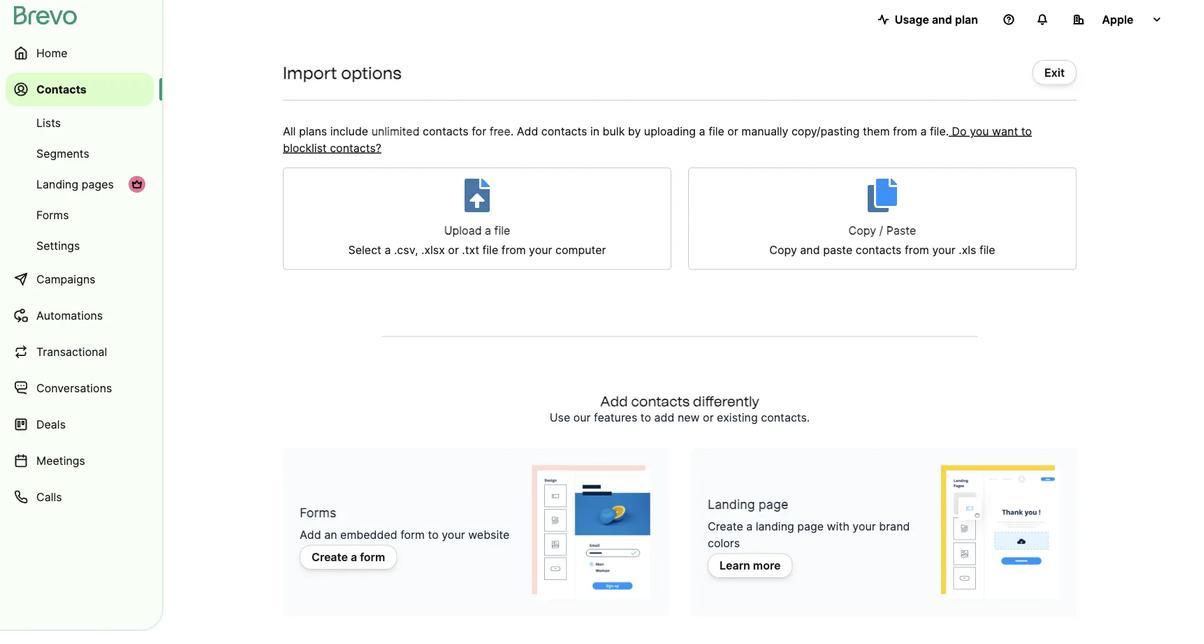 Task type: describe. For each thing, give the bounding box(es) containing it.
by
[[628, 124, 641, 138]]

features
[[594, 411, 637, 425]]

meetings
[[36, 454, 85, 468]]

apple
[[1102, 13, 1134, 26]]

conversations
[[36, 381, 112, 395]]

0 horizontal spatial copy
[[770, 243, 797, 257]]

file right the .txt
[[482, 243, 498, 257]]

exit link
[[1033, 60, 1077, 85]]

your inside copy / paste copy and paste contacts from your .xls file
[[932, 243, 956, 257]]

page inside create a landing page with your brand colors
[[797, 520, 824, 534]]

add an embedded form to your website
[[300, 529, 510, 542]]

do you want to blocklist contacts?
[[283, 124, 1032, 155]]

colors
[[708, 537, 740, 551]]

usage
[[895, 13, 929, 26]]

home link
[[6, 36, 154, 70]]

for
[[472, 124, 486, 138]]

an
[[324, 529, 337, 542]]

segments
[[36, 147, 89, 160]]

create a form link
[[300, 545, 397, 570]]

add
[[654, 411, 675, 425]]

0 vertical spatial copy
[[849, 224, 876, 238]]

home
[[36, 46, 68, 60]]

deals link
[[6, 408, 154, 442]]

contacts
[[36, 82, 86, 96]]

to inside do you want to blocklist contacts?
[[1021, 124, 1032, 138]]

create a landing page with your brand colors
[[708, 520, 910, 551]]

them
[[863, 124, 890, 138]]

exit
[[1045, 66, 1065, 79]]

settings
[[36, 239, 80, 253]]

contacts inside copy / paste copy and paste contacts from your .xls file
[[856, 243, 902, 257]]

.xlsx
[[421, 243, 445, 257]]

meetings link
[[6, 444, 154, 478]]

plan
[[955, 13, 978, 26]]

add contacts differently use our features to add new or existing contacts.
[[550, 393, 810, 425]]

a right upload
[[485, 224, 491, 238]]

landing page
[[708, 497, 788, 512]]

manually
[[742, 124, 788, 138]]

upload a file select a .csv, .xlsx or .txt file from your computer
[[348, 224, 606, 257]]

.xls
[[959, 243, 976, 257]]

usage and plan
[[895, 13, 978, 26]]

a right uploading
[[699, 124, 705, 138]]

automations
[[36, 309, 103, 322]]

learn
[[720, 559, 750, 573]]

select
[[348, 243, 381, 257]]

blocklist
[[283, 141, 327, 155]]

bulk
[[603, 124, 625, 138]]

conversations link
[[6, 372, 154, 405]]

left___rvooi image
[[131, 179, 143, 190]]

landing for landing page
[[708, 497, 755, 512]]

forms inside forms link
[[36, 208, 69, 222]]

contacts left in
[[541, 124, 587, 138]]

landing pages
[[36, 177, 114, 191]]

import
[[283, 63, 337, 83]]

paste
[[887, 224, 916, 238]]

.txt
[[462, 243, 479, 257]]

apple button
[[1062, 6, 1174, 34]]

and inside button
[[932, 13, 952, 26]]

new
[[678, 411, 700, 425]]

paste
[[823, 243, 853, 257]]

a inside create a landing page with your brand colors
[[746, 520, 753, 534]]

lists
[[36, 116, 61, 130]]

your inside create a landing page with your brand colors
[[853, 520, 876, 534]]

1 vertical spatial form
[[360, 551, 385, 565]]

settings link
[[6, 232, 154, 260]]

our
[[573, 411, 591, 425]]

upload
[[444, 224, 482, 238]]

lists link
[[6, 109, 154, 137]]

learn more
[[720, 559, 781, 573]]

options
[[341, 63, 402, 83]]

campaigns
[[36, 272, 95, 286]]

deals
[[36, 418, 66, 431]]

do
[[952, 124, 967, 138]]



Task type: locate. For each thing, give the bounding box(es) containing it.
create a form
[[312, 551, 385, 565]]

from right them
[[893, 124, 917, 138]]

plans
[[299, 124, 327, 138]]

more
[[753, 559, 781, 573]]

embedded
[[340, 529, 397, 542]]

contacts
[[423, 124, 469, 138], [541, 124, 587, 138], [856, 243, 902, 257], [631, 393, 690, 410]]

1 vertical spatial to
[[641, 411, 651, 425]]

include
[[330, 124, 368, 138]]

a
[[699, 124, 705, 138], [921, 124, 927, 138], [485, 224, 491, 238], [385, 243, 391, 257], [746, 520, 753, 534], [351, 551, 357, 565]]

landing
[[756, 520, 794, 534]]

your inside upload a file select a .csv, .xlsx or .txt file from your computer
[[529, 243, 552, 257]]

computer
[[555, 243, 606, 257]]

free
[[490, 124, 511, 138]]

existing
[[717, 411, 758, 425]]

0 horizontal spatial page
[[759, 497, 788, 512]]

0 horizontal spatial form
[[360, 551, 385, 565]]

create for create a form
[[312, 551, 348, 565]]

website
[[468, 529, 510, 542]]

file right upload
[[494, 224, 510, 238]]

add up features on the bottom of the page
[[600, 393, 628, 410]]

uploading
[[644, 124, 696, 138]]

/
[[879, 224, 883, 238]]

your left computer in the top of the page
[[529, 243, 552, 257]]

your left .xls
[[932, 243, 956, 257]]

use
[[550, 411, 570, 425]]

learn more link
[[708, 554, 793, 579]]

copy left paste
[[770, 243, 797, 257]]

contacts?
[[330, 141, 381, 155]]

contacts link
[[6, 73, 154, 106]]

to
[[1021, 124, 1032, 138], [641, 411, 651, 425], [428, 529, 439, 542]]

create
[[708, 520, 743, 534], [312, 551, 348, 565]]

1 horizontal spatial form
[[400, 529, 425, 542]]

to left website
[[428, 529, 439, 542]]

transactional
[[36, 345, 107, 359]]

to inside add contacts differently use our features to add new or existing contacts.
[[641, 411, 651, 425]]

contacts.
[[761, 411, 810, 425]]

forms up an
[[300, 506, 336, 521]]

file.
[[930, 124, 949, 138]]

want
[[992, 124, 1018, 138]]

contacts inside add contacts differently use our features to add new or existing contacts.
[[631, 393, 690, 410]]

forms up settings
[[36, 208, 69, 222]]

transactional link
[[6, 335, 154, 369]]

landing down segments
[[36, 177, 78, 191]]

0 vertical spatial and
[[932, 13, 952, 26]]

unlimited
[[371, 124, 420, 138]]

and inside copy / paste copy and paste contacts from your .xls file
[[800, 243, 820, 257]]

add right .
[[517, 124, 538, 138]]

with
[[827, 520, 850, 534]]

page up landing
[[759, 497, 788, 512]]

0 horizontal spatial and
[[800, 243, 820, 257]]

or inside add contacts differently use our features to add new or existing contacts.
[[703, 411, 714, 425]]

landing for landing pages
[[36, 177, 78, 191]]

copy
[[849, 224, 876, 238], [770, 243, 797, 257]]

a left file.
[[921, 124, 927, 138]]

and
[[932, 13, 952, 26], [800, 243, 820, 257]]

2 vertical spatial or
[[703, 411, 714, 425]]

1 vertical spatial page
[[797, 520, 824, 534]]

1 horizontal spatial page
[[797, 520, 824, 534]]

all plans include unlimited contacts for free . add contacts in bulk by uploading a file or manually copy/pasting them from a file.
[[283, 124, 949, 138]]

2 horizontal spatial or
[[728, 124, 738, 138]]

copy/pasting
[[792, 124, 860, 138]]

0 horizontal spatial add
[[300, 529, 321, 542]]

forms
[[36, 208, 69, 222], [300, 506, 336, 521]]

0 vertical spatial add
[[517, 124, 538, 138]]

contacts down /
[[856, 243, 902, 257]]

1 horizontal spatial or
[[703, 411, 714, 425]]

and left paste
[[800, 243, 820, 257]]

your left website
[[442, 529, 465, 542]]

create down an
[[312, 551, 348, 565]]

add inside add contacts differently use our features to add new or existing contacts.
[[600, 393, 628, 410]]

1 horizontal spatial create
[[708, 520, 743, 534]]

1 horizontal spatial add
[[517, 124, 538, 138]]

add
[[517, 124, 538, 138], [600, 393, 628, 410], [300, 529, 321, 542]]

1 vertical spatial and
[[800, 243, 820, 257]]

usage and plan button
[[867, 6, 989, 34]]

1 horizontal spatial copy
[[849, 224, 876, 238]]

or left "manually"
[[728, 124, 738, 138]]

0 horizontal spatial or
[[448, 243, 459, 257]]

1 vertical spatial landing
[[708, 497, 755, 512]]

your right with
[[853, 520, 876, 534]]

.
[[511, 124, 514, 138]]

and left 'plan'
[[932, 13, 952, 26]]

form down embedded
[[360, 551, 385, 565]]

0 vertical spatial page
[[759, 497, 788, 512]]

1 vertical spatial create
[[312, 551, 348, 565]]

in
[[590, 124, 600, 138]]

1 vertical spatial add
[[600, 393, 628, 410]]

page
[[759, 497, 788, 512], [797, 520, 824, 534]]

form right embedded
[[400, 529, 425, 542]]

0 vertical spatial forms
[[36, 208, 69, 222]]

1 horizontal spatial and
[[932, 13, 952, 26]]

2 horizontal spatial add
[[600, 393, 628, 410]]

a down the landing page
[[746, 520, 753, 534]]

file inside copy / paste copy and paste contacts from your .xls file
[[980, 243, 995, 257]]

import options
[[283, 63, 402, 83]]

create up the colors
[[708, 520, 743, 534]]

add for differently
[[600, 393, 628, 410]]

a down embedded
[[351, 551, 357, 565]]

file right uploading
[[709, 124, 724, 138]]

brand
[[879, 520, 910, 534]]

1 vertical spatial copy
[[770, 243, 797, 257]]

0 vertical spatial landing
[[36, 177, 78, 191]]

1 vertical spatial or
[[448, 243, 459, 257]]

2 vertical spatial to
[[428, 529, 439, 542]]

create inside create a landing page with your brand colors
[[708, 520, 743, 534]]

or
[[728, 124, 738, 138], [448, 243, 459, 257], [703, 411, 714, 425]]

page left with
[[797, 520, 824, 534]]

from inside copy / paste copy and paste contacts from your .xls file
[[905, 243, 929, 257]]

you
[[970, 124, 989, 138]]

1 horizontal spatial landing
[[708, 497, 755, 512]]

form
[[400, 529, 425, 542], [360, 551, 385, 565]]

2 vertical spatial add
[[300, 529, 321, 542]]

from down the paste
[[905, 243, 929, 257]]

1 horizontal spatial to
[[641, 411, 651, 425]]

contacts left for
[[423, 124, 469, 138]]

0 horizontal spatial landing
[[36, 177, 78, 191]]

forms link
[[6, 201, 154, 229]]

or right new
[[703, 411, 714, 425]]

or left the .txt
[[448, 243, 459, 257]]

add left an
[[300, 529, 321, 542]]

file right .xls
[[980, 243, 995, 257]]

pages
[[82, 177, 114, 191]]

0 vertical spatial to
[[1021, 124, 1032, 138]]

0 horizontal spatial to
[[428, 529, 439, 542]]

campaigns link
[[6, 263, 154, 296]]

0 vertical spatial form
[[400, 529, 425, 542]]

2 horizontal spatial to
[[1021, 124, 1032, 138]]

landing up the colors
[[708, 497, 755, 512]]

add for embedded
[[300, 529, 321, 542]]

a left .csv,
[[385, 243, 391, 257]]

0 horizontal spatial create
[[312, 551, 348, 565]]

file
[[709, 124, 724, 138], [494, 224, 510, 238], [482, 243, 498, 257], [980, 243, 995, 257]]

to right "want"
[[1021, 124, 1032, 138]]

segments link
[[6, 140, 154, 168]]

copy / paste copy and paste contacts from your .xls file
[[770, 224, 995, 257]]

copy left /
[[849, 224, 876, 238]]

calls
[[36, 490, 62, 504]]

or inside upload a file select a .csv, .xlsx or .txt file from your computer
[[448, 243, 459, 257]]

automations link
[[6, 299, 154, 333]]

all
[[283, 124, 296, 138]]

0 vertical spatial or
[[728, 124, 738, 138]]

to left "add"
[[641, 411, 651, 425]]

from right the .txt
[[501, 243, 526, 257]]

create for create a landing page with your brand colors
[[708, 520, 743, 534]]

contacts up "add"
[[631, 393, 690, 410]]

1 vertical spatial forms
[[300, 506, 336, 521]]

differently
[[693, 393, 760, 410]]

0 vertical spatial create
[[708, 520, 743, 534]]

landing
[[36, 177, 78, 191], [708, 497, 755, 512]]

0 horizontal spatial forms
[[36, 208, 69, 222]]

1 horizontal spatial forms
[[300, 506, 336, 521]]

from inside upload a file select a .csv, .xlsx or .txt file from your computer
[[501, 243, 526, 257]]

calls link
[[6, 481, 154, 514]]

.csv,
[[394, 243, 418, 257]]

your
[[529, 243, 552, 257], [932, 243, 956, 257], [853, 520, 876, 534], [442, 529, 465, 542]]

landing pages link
[[6, 170, 154, 198]]



Task type: vqa. For each thing, say whether or not it's contained in the screenshot.
tasks for My tasks
no



